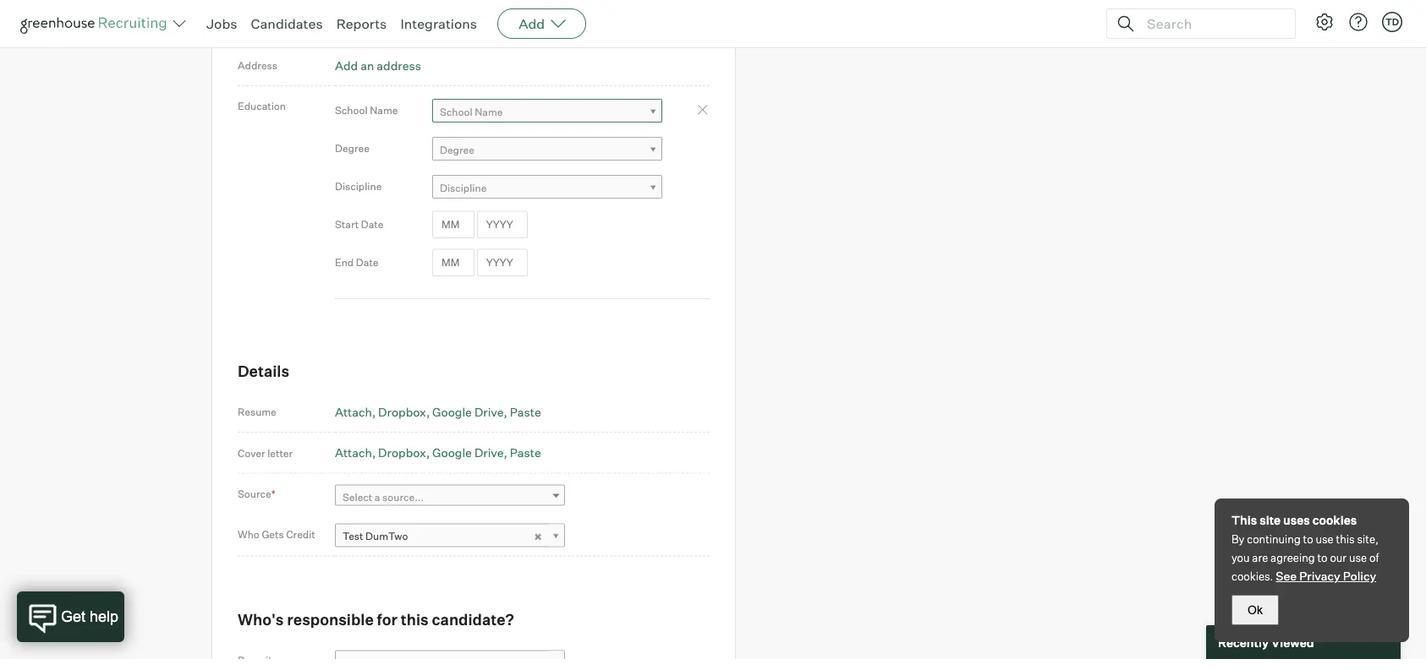 Task type: vqa. For each thing, say whether or not it's contained in the screenshot.
the bottom Dropbox link
yes



Task type: describe. For each thing, give the bounding box(es) containing it.
continuing
[[1247, 533, 1301, 547]]

cover letter
[[238, 447, 293, 460]]

1 horizontal spatial school name
[[440, 106, 503, 118]]

this site uses cookies
[[1232, 514, 1357, 528]]

source *
[[238, 488, 276, 501]]

1 horizontal spatial discipline
[[440, 182, 487, 194]]

paste for resume
[[510, 405, 541, 419]]

select
[[343, 491, 372, 504]]

education
[[238, 100, 286, 113]]

add button
[[498, 8, 586, 39]]

add for add
[[519, 15, 545, 32]]

start
[[335, 218, 359, 231]]

1 horizontal spatial name
[[475, 106, 503, 118]]

dropbox for resume
[[378, 405, 426, 419]]

add for add an address
[[335, 58, 358, 73]]

add a website link
[[335, 17, 413, 32]]

reports
[[336, 15, 387, 32]]

letter
[[267, 447, 293, 460]]

candidates
[[251, 15, 323, 32]]

td
[[1386, 16, 1399, 27]]

uses
[[1284, 514, 1310, 528]]

mm text field for start date
[[432, 211, 475, 238]]

cookies
[[1313, 514, 1357, 528]]

candidates link
[[251, 15, 323, 32]]

source
[[238, 488, 271, 501]]

policy
[[1343, 569, 1377, 584]]

mm text field for end date
[[432, 249, 475, 276]]

this
[[1232, 514, 1257, 528]]

by continuing to use this site, you are agreeing to our use of cookies.
[[1232, 533, 1379, 584]]

discipline link
[[432, 175, 662, 200]]

a for add
[[361, 17, 367, 32]]

Search text field
[[1143, 11, 1280, 36]]

0 vertical spatial use
[[1316, 533, 1334, 547]]

test dumtwo
[[343, 531, 408, 543]]

select a source... link
[[335, 485, 565, 510]]

are
[[1252, 552, 1268, 565]]

attach dropbox google drive paste for resume
[[335, 405, 541, 419]]

privacy
[[1300, 569, 1341, 584]]

address
[[377, 58, 421, 73]]

attach for cover letter
[[335, 446, 372, 461]]

paste link for cover letter
[[510, 446, 541, 461]]

integrations link
[[401, 15, 477, 32]]

our
[[1330, 552, 1347, 565]]

of
[[1370, 552, 1379, 565]]

gets
[[262, 529, 284, 541]]

for
[[377, 611, 398, 630]]

dropbox for cover letter
[[378, 446, 426, 461]]

degree link
[[432, 137, 662, 162]]

recently viewed
[[1218, 636, 1314, 650]]

who
[[238, 529, 260, 541]]

cover
[[238, 447, 265, 460]]

YYYY text field
[[477, 211, 528, 238]]

by
[[1232, 533, 1245, 547]]

credit
[[286, 529, 315, 541]]

cookies.
[[1232, 570, 1274, 584]]

attach for resume
[[335, 405, 372, 419]]

add an address link
[[335, 58, 421, 73]]

google drive link for cover letter
[[432, 446, 507, 461]]

google for cover letter
[[432, 446, 472, 461]]

test dumtwo link
[[335, 524, 565, 549]]

configure image
[[1315, 12, 1335, 32]]

0 horizontal spatial discipline
[[335, 180, 382, 193]]

end date
[[335, 256, 379, 269]]

attach link for cover letter
[[335, 446, 376, 461]]

1 horizontal spatial school
[[440, 106, 473, 118]]



Task type: locate. For each thing, give the bounding box(es) containing it.
add an address
[[335, 58, 421, 73]]

google
[[432, 405, 472, 419], [432, 446, 472, 461]]

0 vertical spatial mm text field
[[432, 211, 475, 238]]

this up our on the right of the page
[[1336, 533, 1355, 547]]

0 vertical spatial dropbox
[[378, 405, 426, 419]]

0 vertical spatial dropbox link
[[378, 405, 430, 419]]

greenhouse recruiting image
[[20, 14, 173, 34]]

add a website
[[335, 17, 413, 32]]

1 vertical spatial to
[[1318, 552, 1328, 565]]

MM text field
[[432, 211, 475, 238], [432, 249, 475, 276]]

1 vertical spatial date
[[356, 256, 379, 269]]

drive
[[475, 405, 504, 419], [475, 446, 504, 461]]

0 horizontal spatial use
[[1316, 533, 1334, 547]]

recently
[[1218, 636, 1269, 650]]

attach link for resume
[[335, 405, 376, 419]]

1 vertical spatial attach
[[335, 446, 372, 461]]

add for add a website
[[335, 17, 358, 32]]

drive for cover letter
[[475, 446, 504, 461]]

0 vertical spatial drive
[[475, 405, 504, 419]]

1 attach from the top
[[335, 405, 372, 419]]

discipline up start date
[[335, 180, 382, 193]]

paste link
[[510, 405, 541, 419], [510, 446, 541, 461]]

add
[[519, 15, 545, 32], [335, 17, 358, 32], [335, 58, 358, 73]]

a left website
[[361, 17, 367, 32]]

degree
[[335, 142, 370, 155], [440, 144, 475, 156]]

google drive link for resume
[[432, 405, 507, 419]]

0 vertical spatial this
[[1336, 533, 1355, 547]]

add inside "popup button"
[[519, 15, 545, 32]]

to down the uses
[[1303, 533, 1314, 547]]

1 horizontal spatial a
[[375, 491, 380, 504]]

a right 'select'
[[375, 491, 380, 504]]

responsible
[[287, 611, 374, 630]]

1 attach dropbox google drive paste from the top
[[335, 405, 541, 419]]

2 drive from the top
[[475, 446, 504, 461]]

date right end
[[356, 256, 379, 269]]

see privacy policy
[[1276, 569, 1377, 584]]

1 dropbox link from the top
[[378, 405, 430, 419]]

td button
[[1382, 12, 1403, 32]]

1 vertical spatial google
[[432, 446, 472, 461]]

to
[[1303, 533, 1314, 547], [1318, 552, 1328, 565]]

reports link
[[336, 15, 387, 32]]

candidate?
[[432, 611, 514, 630]]

td button
[[1379, 8, 1406, 36]]

source...
[[382, 491, 424, 504]]

integrations
[[401, 15, 477, 32]]

paste
[[510, 405, 541, 419], [510, 446, 541, 461]]

0 horizontal spatial school
[[335, 104, 368, 117]]

attach link
[[335, 405, 376, 419], [335, 446, 376, 461]]

1 vertical spatial use
[[1349, 552, 1367, 565]]

1 vertical spatial a
[[375, 491, 380, 504]]

1 vertical spatial google drive link
[[432, 446, 507, 461]]

school name
[[335, 104, 398, 117], [440, 106, 503, 118]]

paste link for resume
[[510, 405, 541, 419]]

0 vertical spatial attach
[[335, 405, 372, 419]]

*
[[271, 488, 276, 501]]

start date
[[335, 218, 384, 231]]

1 vertical spatial attach dropbox google drive paste
[[335, 446, 541, 461]]

select a source...
[[343, 491, 424, 504]]

YYYY text field
[[477, 249, 528, 276]]

viewed
[[1272, 636, 1314, 650]]

use left of
[[1349, 552, 1367, 565]]

agreeing
[[1271, 552, 1315, 565]]

discipline up yyyy text field
[[440, 182, 487, 194]]

jobs
[[206, 15, 237, 32]]

2 google from the top
[[432, 446, 472, 461]]

1 dropbox from the top
[[378, 405, 426, 419]]

2 google drive link from the top
[[432, 446, 507, 461]]

attach dropbox google drive paste for cover letter
[[335, 446, 541, 461]]

end
[[335, 256, 354, 269]]

this right for on the bottom left of the page
[[401, 611, 429, 630]]

0 horizontal spatial school name
[[335, 104, 398, 117]]

0 vertical spatial a
[[361, 17, 367, 32]]

address
[[238, 59, 277, 72]]

ok button
[[1232, 596, 1279, 626]]

use down the "cookies"
[[1316, 533, 1334, 547]]

0 vertical spatial paste link
[[510, 405, 541, 419]]

who's responsible for this candidate?
[[238, 611, 514, 630]]

test
[[343, 531, 363, 543]]

discipline
[[335, 180, 382, 193], [440, 182, 487, 194]]

1 vertical spatial attach link
[[335, 446, 376, 461]]

2 attach dropbox google drive paste from the top
[[335, 446, 541, 461]]

1 vertical spatial dropbox
[[378, 446, 426, 461]]

to left our on the right of the page
[[1318, 552, 1328, 565]]

a for select
[[375, 491, 380, 504]]

1 vertical spatial mm text field
[[432, 249, 475, 276]]

google drive link
[[432, 405, 507, 419], [432, 446, 507, 461]]

1 vertical spatial paste link
[[510, 446, 541, 461]]

website
[[370, 17, 413, 32]]

2 paste from the top
[[510, 446, 541, 461]]

date for end date
[[356, 256, 379, 269]]

1 horizontal spatial to
[[1318, 552, 1328, 565]]

2 mm text field from the top
[[432, 249, 475, 276]]

a
[[361, 17, 367, 32], [375, 491, 380, 504]]

dropbox link
[[378, 405, 430, 419], [378, 446, 430, 461]]

site,
[[1357, 533, 1379, 547]]

1 horizontal spatial use
[[1349, 552, 1367, 565]]

1 mm text field from the top
[[432, 211, 475, 238]]

1 vertical spatial paste
[[510, 446, 541, 461]]

1 vertical spatial this
[[401, 611, 429, 630]]

2 attach link from the top
[[335, 446, 376, 461]]

you
[[1232, 552, 1250, 565]]

0 horizontal spatial degree
[[335, 142, 370, 155]]

jobs link
[[206, 15, 237, 32]]

google for resume
[[432, 405, 472, 419]]

school
[[335, 104, 368, 117], [440, 106, 473, 118]]

1 drive from the top
[[475, 405, 504, 419]]

an
[[361, 58, 374, 73]]

1 horizontal spatial degree
[[440, 144, 475, 156]]

2 attach from the top
[[335, 446, 372, 461]]

websites
[[238, 19, 282, 31]]

school name link
[[432, 99, 662, 124]]

0 horizontal spatial name
[[370, 104, 398, 117]]

date right start
[[361, 218, 384, 231]]

dumtwo
[[366, 531, 408, 543]]

ok
[[1248, 604, 1263, 617]]

paste for cover letter
[[510, 446, 541, 461]]

date for start date
[[361, 218, 384, 231]]

resume
[[238, 406, 276, 419]]

0 vertical spatial google
[[432, 405, 472, 419]]

dropbox link for cover letter
[[378, 446, 430, 461]]

who's
[[238, 611, 284, 630]]

mm text field left yyyy text box
[[432, 249, 475, 276]]

0 vertical spatial attach link
[[335, 405, 376, 419]]

name
[[370, 104, 398, 117], [475, 106, 503, 118]]

attach
[[335, 405, 372, 419], [335, 446, 372, 461]]

this
[[1336, 533, 1355, 547], [401, 611, 429, 630]]

1 paste link from the top
[[510, 405, 541, 419]]

use
[[1316, 533, 1334, 547], [1349, 552, 1367, 565]]

attach dropbox google drive paste
[[335, 405, 541, 419], [335, 446, 541, 461]]

1 google drive link from the top
[[432, 405, 507, 419]]

0 vertical spatial to
[[1303, 533, 1314, 547]]

0 vertical spatial date
[[361, 218, 384, 231]]

dropbox
[[378, 405, 426, 419], [378, 446, 426, 461]]

details
[[238, 362, 289, 381]]

see
[[1276, 569, 1297, 584]]

see privacy policy link
[[1276, 569, 1377, 584]]

date
[[361, 218, 384, 231], [356, 256, 379, 269]]

dropbox link for resume
[[378, 405, 430, 419]]

this inside by continuing to use this site, you are agreeing to our use of cookies.
[[1336, 533, 1355, 547]]

1 horizontal spatial this
[[1336, 533, 1355, 547]]

drive for resume
[[475, 405, 504, 419]]

name up degree link
[[475, 106, 503, 118]]

0 horizontal spatial a
[[361, 17, 367, 32]]

mm text field left yyyy text field
[[432, 211, 475, 238]]

0 horizontal spatial to
[[1303, 533, 1314, 547]]

0 horizontal spatial this
[[401, 611, 429, 630]]

0 vertical spatial attach dropbox google drive paste
[[335, 405, 541, 419]]

2 paste link from the top
[[510, 446, 541, 461]]

1 paste from the top
[[510, 405, 541, 419]]

1 vertical spatial dropbox link
[[378, 446, 430, 461]]

0 vertical spatial google drive link
[[432, 405, 507, 419]]

2 dropbox link from the top
[[378, 446, 430, 461]]

1 google from the top
[[432, 405, 472, 419]]

0 vertical spatial paste
[[510, 405, 541, 419]]

1 attach link from the top
[[335, 405, 376, 419]]

who gets credit
[[238, 529, 315, 541]]

1 vertical spatial drive
[[475, 446, 504, 461]]

2 dropbox from the top
[[378, 446, 426, 461]]

name down the add an address
[[370, 104, 398, 117]]

site
[[1260, 514, 1281, 528]]



